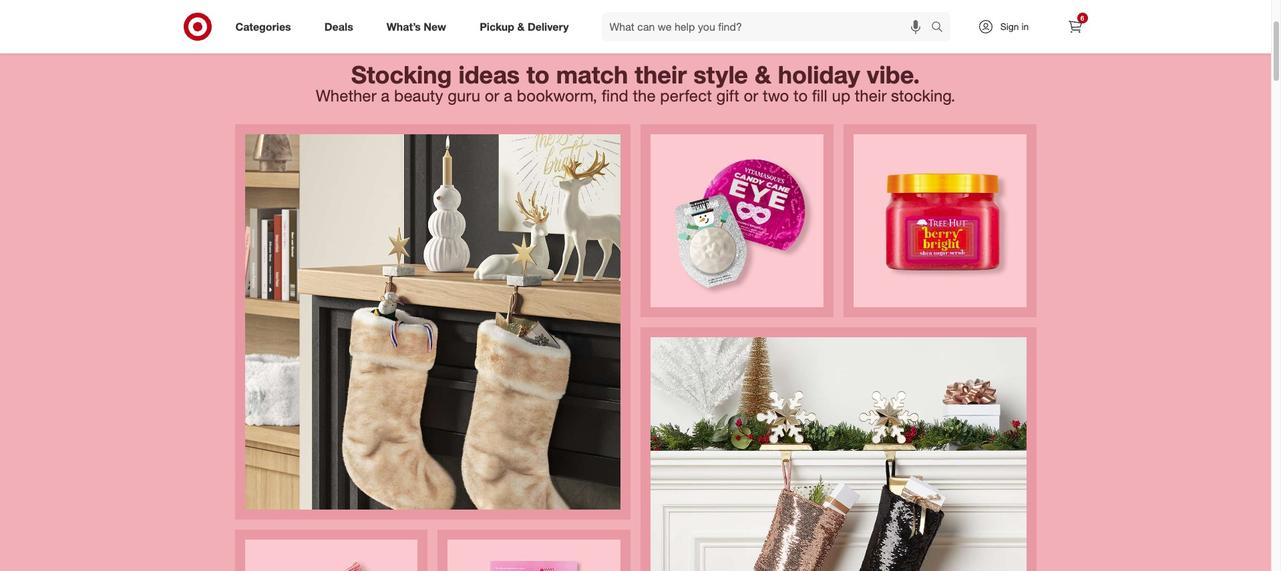 Task type: locate. For each thing, give the bounding box(es) containing it.
find
[[602, 86, 629, 106]]

& right pickup
[[517, 20, 525, 33]]

their
[[855, 86, 887, 106]]

or right gift
[[744, 86, 758, 106]]

& inside pickup & delivery link
[[517, 20, 525, 33]]

or
[[485, 86, 499, 106], [744, 86, 758, 106]]

stocking
[[351, 60, 452, 89]]

in
[[1022, 21, 1029, 32]]

sign in link
[[966, 12, 1050, 41]]

& right gift
[[755, 60, 771, 89]]

what's new
[[387, 20, 446, 33]]

0 horizontal spatial or
[[485, 86, 499, 106]]

or right guru
[[485, 86, 499, 106]]

up
[[832, 86, 851, 106]]

to
[[527, 60, 550, 89], [794, 86, 808, 106]]

categories
[[236, 20, 291, 33]]

1 horizontal spatial &
[[755, 60, 771, 89]]

target.hometrendteam avatar image image
[[236, 0, 274, 37]]

sign
[[1001, 21, 1019, 32]]

0 vertical spatial &
[[517, 20, 525, 33]]

perfect
[[660, 86, 712, 106]]

a right guru
[[504, 86, 512, 106]]

2 a from the left
[[504, 86, 512, 106]]

6 link
[[1061, 12, 1090, 41]]

sign in
[[1001, 21, 1029, 32]]

a left beauty
[[381, 86, 390, 106]]

vibe.
[[867, 60, 920, 89]]

a
[[381, 86, 390, 106], [504, 86, 512, 106]]

delivery
[[528, 20, 569, 33]]

1 vertical spatial &
[[755, 60, 771, 89]]

deals link
[[313, 12, 370, 41]]

1 horizontal spatial a
[[504, 86, 512, 106]]

&
[[517, 20, 525, 33], [755, 60, 771, 89]]

1 horizontal spatial or
[[744, 86, 758, 106]]

what's
[[387, 20, 421, 33]]

to right ideas
[[527, 60, 550, 89]]

0 horizontal spatial a
[[381, 86, 390, 106]]

gift
[[716, 86, 739, 106]]

to left fill on the right
[[794, 86, 808, 106]]

two
[[763, 86, 789, 106]]

1 a from the left
[[381, 86, 390, 106]]

1 horizontal spatial to
[[794, 86, 808, 106]]

0 horizontal spatial &
[[517, 20, 525, 33]]

whether
[[316, 86, 377, 106]]

match
[[556, 60, 628, 89]]



Task type: vqa. For each thing, say whether or not it's contained in the screenshot.
first stars from the bottom of the page
no



Task type: describe. For each thing, give the bounding box(es) containing it.
bookworm,
[[517, 86, 597, 106]]

search
[[925, 21, 957, 34]]

ideas
[[459, 60, 520, 89]]

beauty
[[394, 86, 443, 106]]

pickup & delivery link
[[468, 12, 586, 41]]

pickup & delivery
[[480, 20, 569, 33]]

fill
[[812, 86, 828, 106]]

their style
[[635, 60, 748, 89]]

deals
[[325, 20, 353, 33]]

target.hometrendteam
[[283, 19, 376, 30]]

the
[[633, 86, 656, 106]]

What can we help you find? suggestions appear below search field
[[602, 12, 934, 41]]

guru
[[448, 86, 480, 106]]

new
[[424, 20, 446, 33]]

1 or from the left
[[485, 86, 499, 106]]

search button
[[925, 12, 957, 44]]

stocking ideas to match their style & holiday vibe. whether a beauty guru or a bookworm, find the perfect gift or two to fill up their stocking.
[[316, 60, 956, 106]]

& inside "stocking ideas to match their style & holiday vibe. whether a beauty guru or a bookworm, find the perfect gift or two to fill up their stocking."
[[755, 60, 771, 89]]

2 or from the left
[[744, 86, 758, 106]]

0 horizontal spatial to
[[527, 60, 550, 89]]

target.hometrendteam link
[[235, 0, 1037, 43]]

6
[[1081, 14, 1084, 22]]

stocking.
[[891, 86, 956, 106]]

holiday
[[778, 60, 860, 89]]

categories link
[[224, 12, 308, 41]]

what's new link
[[375, 12, 463, 41]]

pickup
[[480, 20, 514, 33]]



